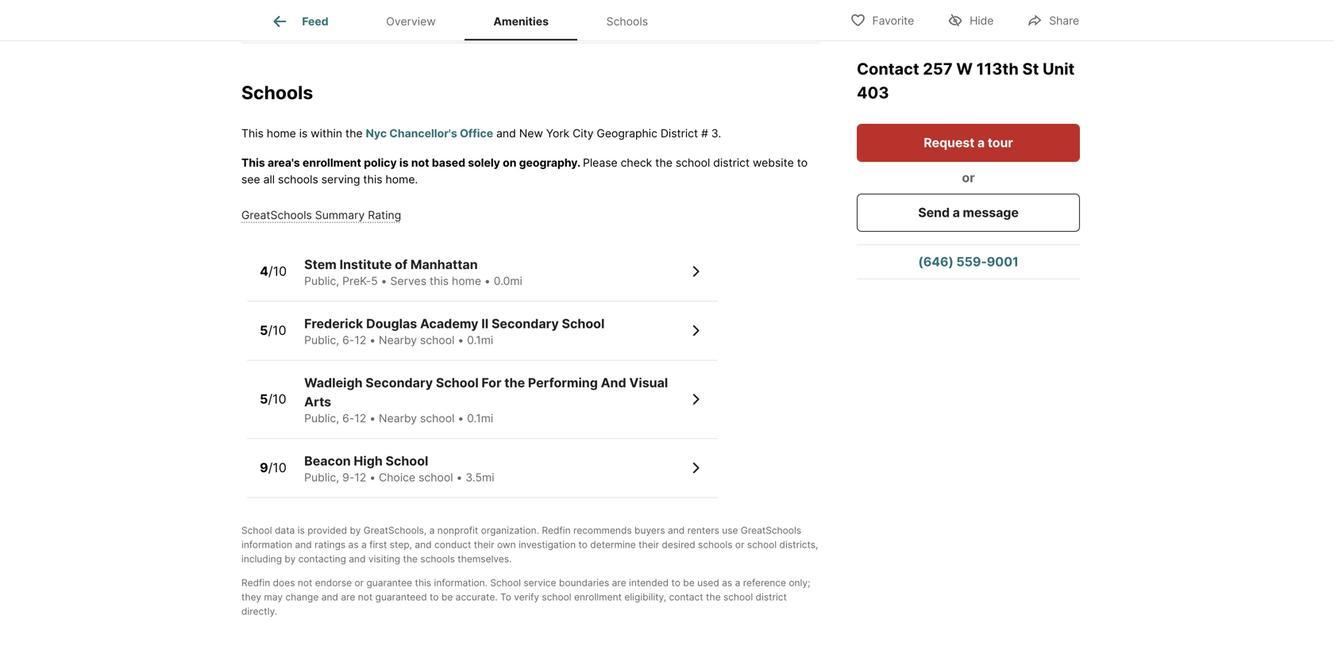 Task type: locate. For each thing, give the bounding box(es) containing it.
redfin up investigation
[[542, 525, 571, 536]]

1 horizontal spatial enrollment
[[574, 592, 622, 603]]

6-
[[342, 333, 355, 347], [342, 412, 355, 425]]

public, inside frederick douglas academy ii secondary school public, 6-12 • nearby school • 0.1mi
[[304, 333, 339, 347]]

nearby inside frederick douglas academy ii secondary school public, 6-12 • nearby school • 0.1mi
[[379, 333, 417, 347]]

please check the school district website to see all schools serving this home.
[[241, 156, 808, 186]]

1 horizontal spatial their
[[639, 539, 659, 551]]

0 vertical spatial 12
[[355, 333, 366, 347]]

1 vertical spatial be
[[442, 592, 453, 603]]

be up contact
[[683, 577, 695, 589]]

1 horizontal spatial secondary
[[492, 316, 559, 331]]

greatschools inside the , a nonprofit organization. redfin recommends buyers and renters use greatschools information and ratings as a
[[741, 525, 802, 536]]

1 nearby from the top
[[379, 333, 417, 347]]

0 vertical spatial are
[[612, 577, 626, 589]]

0 horizontal spatial schools
[[241, 81, 313, 104]]

1 vertical spatial this
[[430, 274, 449, 288]]

1 vertical spatial are
[[341, 592, 355, 603]]

/10 left arts
[[268, 392, 286, 407]]

secondary right ii
[[492, 316, 559, 331]]

or down use
[[735, 539, 745, 551]]

step,
[[390, 539, 412, 551]]

2 5 /10 from the top
[[260, 392, 286, 407]]

by right "provided"
[[350, 525, 361, 536]]

enrollment up serving
[[303, 156, 361, 169]]

may
[[264, 592, 283, 603]]

0.1mi down ii
[[467, 333, 493, 347]]

12 down high
[[355, 471, 366, 484]]

/10 left beacon
[[268, 460, 287, 476]]

and down endorse
[[321, 592, 338, 603]]

3 12 from the top
[[355, 471, 366, 484]]

reference
[[743, 577, 786, 589]]

1 horizontal spatial greatschools
[[364, 525, 424, 536]]

secondary
[[492, 316, 559, 331], [366, 375, 433, 391]]

first step, and conduct their own investigation to determine their desired schools or school districts, including by contacting and visiting the schools themselves.
[[241, 539, 818, 565]]

559-
[[957, 254, 987, 270]]

0 horizontal spatial enrollment
[[303, 156, 361, 169]]

within
[[311, 126, 342, 140]]

tab list containing feed
[[241, 0, 690, 41]]

chancellor's
[[389, 126, 457, 140]]

0 vertical spatial 6-
[[342, 333, 355, 347]]

5 /10 down 4 /10
[[260, 323, 286, 338]]

greatschools down all
[[241, 208, 312, 222]]

this for this area's enrollment policy is not based solely on geography.
[[241, 156, 265, 169]]

school inside frederick douglas academy ii secondary school public, 6-12 • nearby school • 0.1mi
[[562, 316, 605, 331]]

school right choice
[[419, 471, 453, 484]]

be inside guaranteed to be accurate. to verify school enrollment eligibility, contact the school district directly.
[[442, 592, 453, 603]]

a left reference
[[735, 577, 741, 589]]

schools down the conduct
[[421, 553, 455, 565]]

is up home.
[[399, 156, 409, 169]]

by up "does"
[[285, 553, 296, 565]]

school service boundaries are intended to be used as a reference only; they may change and are not
[[241, 577, 811, 603]]

unit
[[1043, 59, 1075, 79]]

1 vertical spatial 12
[[355, 412, 366, 425]]

0 vertical spatial 5
[[371, 274, 378, 288]]

greatschools
[[241, 208, 312, 222], [364, 525, 424, 536], [741, 525, 802, 536]]

9-
[[342, 471, 355, 484]]

2 vertical spatial 12
[[355, 471, 366, 484]]

1 0.1mi from the top
[[467, 333, 493, 347]]

1 vertical spatial 5
[[260, 323, 268, 338]]

1 vertical spatial nearby
[[379, 412, 417, 425]]

school up choice
[[386, 453, 428, 469]]

1 vertical spatial or
[[735, 539, 745, 551]]

a right ,
[[429, 525, 435, 536]]

1 horizontal spatial by
[[350, 525, 361, 536]]

redfin up they
[[241, 577, 270, 589]]

1 horizontal spatial redfin
[[542, 525, 571, 536]]

this
[[241, 126, 264, 140], [241, 156, 265, 169]]

0.1mi inside wadleigh secondary school for the performing and visual arts public, 6-12 • nearby school • 0.1mi
[[467, 412, 493, 425]]

data
[[275, 525, 295, 536]]

beacon
[[304, 453, 351, 469]]

home
[[267, 126, 296, 140], [452, 274, 481, 288]]

used
[[697, 577, 719, 589]]

schools
[[278, 173, 318, 186], [698, 539, 733, 551], [421, 553, 455, 565]]

12
[[355, 333, 366, 347], [355, 412, 366, 425], [355, 471, 366, 484]]

1 vertical spatial schools
[[241, 81, 313, 104]]

school up "to"
[[490, 577, 521, 589]]

secondary down 'douglas'
[[366, 375, 433, 391]]

for
[[482, 375, 502, 391]]

2 12 from the top
[[355, 412, 366, 425]]

5 down institute
[[371, 274, 378, 288]]

the inside wadleigh secondary school for the performing and visual arts public, 6-12 • nearby school • 0.1mi
[[505, 375, 525, 391]]

redfin inside the , a nonprofit organization. redfin recommends buyers and renters use greatschools information and ratings as a
[[542, 525, 571, 536]]

request
[[924, 135, 975, 151]]

1 horizontal spatial home
[[452, 274, 481, 288]]

school inside beacon high school public, 9-12 • choice school • 3.5mi
[[419, 471, 453, 484]]

the
[[345, 126, 363, 140], [655, 156, 673, 169], [505, 375, 525, 391], [403, 553, 418, 565], [706, 592, 721, 603]]

enrollment down boundaries
[[574, 592, 622, 603]]

0 vertical spatial schools
[[607, 14, 648, 28]]

1 6- from the top
[[342, 333, 355, 347]]

home up area's
[[267, 126, 296, 140]]

2 /10 from the top
[[268, 323, 286, 338]]

9001
[[987, 254, 1019, 270]]

contact
[[857, 59, 923, 79]]

to inside "school service boundaries are intended to be used as a reference only; they may change and are not"
[[672, 577, 681, 589]]

5 left arts
[[260, 392, 268, 407]]

5 /10
[[260, 323, 286, 338], [260, 392, 286, 407]]

2 their from the left
[[639, 539, 659, 551]]

1 horizontal spatial or
[[735, 539, 745, 551]]

/10 left frederick
[[268, 323, 286, 338]]

eligibility,
[[625, 592, 667, 603]]

0 vertical spatial is
[[299, 126, 308, 140]]

0 vertical spatial 5 /10
[[260, 323, 286, 338]]

a inside "school service boundaries are intended to be used as a reference only; they may change and are not"
[[735, 577, 741, 589]]

redfin
[[542, 525, 571, 536], [241, 577, 270, 589]]

verify
[[514, 592, 539, 603]]

information
[[241, 539, 292, 551]]

2 vertical spatial schools
[[421, 553, 455, 565]]

based
[[432, 156, 465, 169]]

school left for
[[436, 375, 479, 391]]

1 vertical spatial by
[[285, 553, 296, 565]]

nearby up beacon high school public, 9-12 • choice school • 3.5mi
[[379, 412, 417, 425]]

school down academy
[[420, 333, 455, 347]]

0 vertical spatial not
[[411, 156, 429, 169]]

not up home.
[[411, 156, 429, 169]]

public,
[[304, 274, 339, 288], [304, 333, 339, 347], [304, 412, 339, 425], [304, 471, 339, 484]]

send a message
[[918, 205, 1019, 220]]

0 horizontal spatial as
[[348, 539, 359, 551]]

2 vertical spatial or
[[355, 577, 364, 589]]

geography.
[[519, 156, 580, 169]]

school down reference
[[724, 592, 753, 603]]

wadleigh secondary school for the performing and visual arts public, 6-12 • nearby school • 0.1mi
[[304, 375, 668, 425]]

district down the .
[[713, 156, 750, 169]]

as inside the , a nonprofit organization. redfin recommends buyers and renters use greatschools information and ratings as a
[[348, 539, 359, 551]]

1 vertical spatial schools
[[698, 539, 733, 551]]

this for this home is within the nyc chancellor's office and new york city geographic district # 3 .
[[241, 126, 264, 140]]

be down information.
[[442, 592, 453, 603]]

6- down wadleigh
[[342, 412, 355, 425]]

is for within
[[299, 126, 308, 140]]

0 vertical spatial as
[[348, 539, 359, 551]]

0 horizontal spatial district
[[713, 156, 750, 169]]

hide button
[[934, 4, 1007, 36]]

public, inside beacon high school public, 9-12 • choice school • 3.5mi
[[304, 471, 339, 484]]

public, down stem
[[304, 274, 339, 288]]

1 horizontal spatial schools
[[421, 553, 455, 565]]

district inside "please check the school district website to see all schools serving this home."
[[713, 156, 750, 169]]

1 12 from the top
[[355, 333, 366, 347]]

0 horizontal spatial their
[[474, 539, 495, 551]]

9 /10
[[260, 460, 287, 476]]

this up guaranteed
[[415, 577, 431, 589]]

as right used
[[722, 577, 733, 589]]

schools tab
[[578, 2, 677, 41]]

1 horizontal spatial be
[[683, 577, 695, 589]]

the right for
[[505, 375, 525, 391]]

their down 'buyers'
[[639, 539, 659, 551]]

1 horizontal spatial district
[[756, 592, 787, 603]]

favorite button
[[837, 4, 928, 36]]

/10 for beacon
[[268, 460, 287, 476]]

greatschools up the step, on the left bottom of page
[[364, 525, 424, 536]]

the inside first step, and conduct their own investigation to determine their desired schools or school districts, including by contacting and visiting the schools themselves.
[[403, 553, 418, 565]]

enrollment inside guaranteed to be accurate. to verify school enrollment eligibility, contact the school district directly.
[[574, 592, 622, 603]]

schools down renters
[[698, 539, 733, 551]]

greatschools up districts,
[[741, 525, 802, 536]]

1 vertical spatial 0.1mi
[[467, 412, 493, 425]]

2 public, from the top
[[304, 333, 339, 347]]

0.1mi down for
[[467, 412, 493, 425]]

school inside "please check the school district website to see all schools serving this home."
[[676, 156, 710, 169]]

area's
[[268, 156, 300, 169]]

0 horizontal spatial schools
[[278, 173, 318, 186]]

0 horizontal spatial redfin
[[241, 577, 270, 589]]

are left intended
[[612, 577, 626, 589]]

their
[[474, 539, 495, 551], [639, 539, 659, 551]]

0 vertical spatial enrollment
[[303, 156, 361, 169]]

or inside first step, and conduct their own investigation to determine their desired schools or school districts, including by contacting and visiting the schools themselves.
[[735, 539, 745, 551]]

0 vertical spatial secondary
[[492, 316, 559, 331]]

2 this from the top
[[241, 156, 265, 169]]

1 horizontal spatial are
[[612, 577, 626, 589]]

share
[[1049, 14, 1079, 27]]

public, down frederick
[[304, 333, 339, 347]]

0 vertical spatial this
[[241, 126, 264, 140]]

is right data
[[298, 525, 305, 536]]

not
[[411, 156, 429, 169], [298, 577, 312, 589], [358, 592, 373, 603]]

school down #
[[676, 156, 710, 169]]

1 /10 from the top
[[268, 264, 287, 279]]

district down reference
[[756, 592, 787, 603]]

wadleigh
[[304, 375, 363, 391]]

to right "website"
[[797, 156, 808, 169]]

manhattan
[[411, 257, 478, 272]]

home down manhattan
[[452, 274, 481, 288]]

school up the information
[[241, 525, 272, 536]]

0 vertical spatial be
[[683, 577, 695, 589]]

5 down 4
[[260, 323, 268, 338]]

2 nearby from the top
[[379, 412, 417, 425]]

the inside guaranteed to be accurate. to verify school enrollment eligibility, contact the school district directly.
[[706, 592, 721, 603]]

0 vertical spatial schools
[[278, 173, 318, 186]]

12 inside wadleigh secondary school for the performing and visual arts public, 6-12 • nearby school • 0.1mi
[[355, 412, 366, 425]]

school up beacon high school public, 9-12 • choice school • 3.5mi
[[420, 412, 455, 425]]

/10 for wadleigh
[[268, 392, 286, 407]]

of
[[395, 257, 408, 272]]

0 vertical spatial nearby
[[379, 333, 417, 347]]

0 horizontal spatial home
[[267, 126, 296, 140]]

boundaries
[[559, 577, 609, 589]]

a left tour
[[978, 135, 985, 151]]

2 6- from the top
[[342, 412, 355, 425]]

school left districts,
[[747, 539, 777, 551]]

not up change
[[298, 577, 312, 589]]

school
[[562, 316, 605, 331], [436, 375, 479, 391], [386, 453, 428, 469], [241, 525, 272, 536], [490, 577, 521, 589]]

beacon high school public, 9-12 • choice school • 3.5mi
[[304, 453, 494, 484]]

or right endorse
[[355, 577, 364, 589]]

0 horizontal spatial be
[[442, 592, 453, 603]]

not down redfin does not endorse or guarantee this information.
[[358, 592, 373, 603]]

a right send at top
[[953, 205, 960, 220]]

4 public, from the top
[[304, 471, 339, 484]]

0 horizontal spatial secondary
[[366, 375, 433, 391]]

1 horizontal spatial schools
[[607, 14, 648, 28]]

2 horizontal spatial greatschools
[[741, 525, 802, 536]]

to
[[500, 592, 511, 603]]

1 vertical spatial as
[[722, 577, 733, 589]]

a inside button
[[953, 205, 960, 220]]

choice
[[379, 471, 416, 484]]

2 horizontal spatial not
[[411, 156, 429, 169]]

this inside stem institute of manhattan public, prek-5 • serves this home • 0.0mi
[[430, 274, 449, 288]]

and up the desired
[[668, 525, 685, 536]]

school inside wadleigh secondary school for the performing and visual arts public, 6-12 • nearby school • 0.1mi
[[436, 375, 479, 391]]

nearby down 'douglas'
[[379, 333, 417, 347]]

2 vertical spatial not
[[358, 592, 373, 603]]

12 down frederick
[[355, 333, 366, 347]]

their up themselves.
[[474, 539, 495, 551]]

0 horizontal spatial are
[[341, 592, 355, 603]]

and inside "school service boundaries are intended to be used as a reference only; they may change and are not"
[[321, 592, 338, 603]]

this down policy
[[363, 173, 383, 186]]

2 vertical spatial this
[[415, 577, 431, 589]]

1 vertical spatial 5 /10
[[260, 392, 286, 407]]

1 horizontal spatial not
[[358, 592, 373, 603]]

district inside guaranteed to be accurate. to verify school enrollment eligibility, contact the school district directly.
[[756, 592, 787, 603]]

•
[[381, 274, 387, 288], [484, 274, 491, 288], [370, 333, 376, 347], [458, 333, 464, 347], [370, 412, 376, 425], [458, 412, 464, 425], [370, 471, 376, 484], [456, 471, 463, 484]]

1 vertical spatial this
[[241, 156, 265, 169]]

school inside first step, and conduct their own investigation to determine their desired schools or school districts, including by contacting and visiting the schools themselves.
[[747, 539, 777, 551]]

directly.
[[241, 606, 277, 617]]

1 this from the top
[[241, 126, 264, 140]]

0 vertical spatial 0.1mi
[[467, 333, 493, 347]]

/10 for frederick
[[268, 323, 286, 338]]

schools inside tab
[[607, 14, 648, 28]]

/10
[[268, 264, 287, 279], [268, 323, 286, 338], [268, 392, 286, 407], [268, 460, 287, 476]]

2 vertical spatial is
[[298, 525, 305, 536]]

to down recommends at the bottom left of the page
[[579, 539, 588, 551]]

public, down arts
[[304, 412, 339, 425]]

change
[[286, 592, 319, 603]]

3 /10 from the top
[[268, 392, 286, 407]]

amenities tab
[[465, 2, 578, 41]]

school up performing
[[562, 316, 605, 331]]

the down used
[[706, 592, 721, 603]]

5
[[371, 274, 378, 288], [260, 323, 268, 338], [260, 392, 268, 407]]

0 vertical spatial district
[[713, 156, 750, 169]]

to down information.
[[430, 592, 439, 603]]

2 0.1mi from the top
[[467, 412, 493, 425]]

1 vertical spatial secondary
[[366, 375, 433, 391]]

1 vertical spatial enrollment
[[574, 592, 622, 603]]

a inside button
[[978, 135, 985, 151]]

schools inside "please check the school district website to see all schools serving this home."
[[278, 173, 318, 186]]

1 public, from the top
[[304, 274, 339, 288]]

this down manhattan
[[430, 274, 449, 288]]

contacting
[[298, 553, 346, 565]]

or
[[962, 170, 975, 185], [735, 539, 745, 551], [355, 577, 364, 589]]

/10 left stem
[[268, 264, 287, 279]]

school inside "school service boundaries are intended to be used as a reference only; they may change and are not"
[[490, 577, 521, 589]]

5 /10 left arts
[[260, 392, 286, 407]]

1 vertical spatial 6-
[[342, 412, 355, 425]]

a left first
[[361, 539, 367, 551]]

1 vertical spatial district
[[756, 592, 787, 603]]

as right ratings at the bottom of page
[[348, 539, 359, 551]]

is left within
[[299, 126, 308, 140]]

the right check
[[655, 156, 673, 169]]

schools down area's
[[278, 173, 318, 186]]

district
[[713, 156, 750, 169], [756, 592, 787, 603]]

buyers
[[635, 525, 665, 536]]

4 /10 from the top
[[268, 460, 287, 476]]

0 vertical spatial this
[[363, 173, 383, 186]]

to up contact
[[672, 577, 681, 589]]

w
[[957, 59, 973, 79]]

0 horizontal spatial by
[[285, 553, 296, 565]]

6- down frederick
[[342, 333, 355, 347]]

1 5 /10 from the top
[[260, 323, 286, 338]]

institute
[[340, 257, 392, 272]]

public, inside stem institute of manhattan public, prek-5 • serves this home • 0.0mi
[[304, 274, 339, 288]]

tab list
[[241, 0, 690, 41]]

2 vertical spatial 5
[[260, 392, 268, 407]]

12 inside beacon high school public, 9-12 • choice school • 3.5mi
[[355, 471, 366, 484]]

or down request a tour button
[[962, 170, 975, 185]]

1 horizontal spatial as
[[722, 577, 733, 589]]

3 public, from the top
[[304, 412, 339, 425]]

first
[[369, 539, 387, 551]]

be
[[683, 577, 695, 589], [442, 592, 453, 603]]

1 vertical spatial home
[[452, 274, 481, 288]]

0 horizontal spatial not
[[298, 577, 312, 589]]

0 horizontal spatial or
[[355, 577, 364, 589]]

12 up high
[[355, 412, 366, 425]]

are down endorse
[[341, 592, 355, 603]]

0 vertical spatial redfin
[[542, 525, 571, 536]]

school data is provided by greatschools
[[241, 525, 424, 536]]

nonprofit
[[438, 525, 478, 536]]

the down the step, on the left bottom of page
[[403, 553, 418, 565]]

overview
[[386, 14, 436, 28]]

public, down beacon
[[304, 471, 339, 484]]

2 horizontal spatial or
[[962, 170, 975, 185]]

and
[[496, 126, 516, 140], [668, 525, 685, 536], [295, 539, 312, 551], [415, 539, 432, 551], [349, 553, 366, 565], [321, 592, 338, 603]]



Task type: describe. For each thing, give the bounding box(es) containing it.
endorse
[[315, 577, 352, 589]]

overview tab
[[357, 2, 465, 41]]

5 /10 for wadleigh
[[260, 392, 286, 407]]

check
[[621, 156, 652, 169]]

3.5mi
[[466, 471, 494, 484]]

send a message button
[[857, 194, 1080, 232]]

nyc chancellor's office link
[[366, 126, 493, 140]]

request a tour button
[[857, 124, 1080, 162]]

0 vertical spatial or
[[962, 170, 975, 185]]

school inside frederick douglas academy ii secondary school public, 6-12 • nearby school • 0.1mi
[[420, 333, 455, 347]]

determine
[[590, 539, 636, 551]]

website
[[753, 156, 794, 169]]

arts
[[304, 394, 331, 410]]

257 w 113th st unit 403
[[857, 59, 1075, 102]]

favorite
[[873, 14, 914, 27]]

please
[[583, 156, 618, 169]]

including
[[241, 553, 282, 565]]

5 inside stem institute of manhattan public, prek-5 • serves this home • 0.0mi
[[371, 274, 378, 288]]

tour
[[988, 135, 1013, 151]]

policy
[[364, 156, 397, 169]]

this area's enrollment policy is not based solely on geography.
[[241, 156, 583, 169]]

6- inside frederick douglas academy ii secondary school public, 6-12 • nearby school • 0.1mi
[[342, 333, 355, 347]]

visiting
[[368, 553, 400, 565]]

share button
[[1014, 4, 1093, 36]]

, a nonprofit organization. redfin recommends buyers and renters use greatschools information and ratings as a
[[241, 525, 802, 551]]

frederick douglas academy ii secondary school public, 6-12 • nearby school • 0.1mi
[[304, 316, 605, 347]]

york
[[546, 126, 570, 140]]

on
[[503, 156, 517, 169]]

this inside "please check the school district website to see all schools serving this home."
[[363, 173, 383, 186]]

organization.
[[481, 525, 539, 536]]

investigation
[[519, 539, 576, 551]]

nyc
[[366, 126, 387, 140]]

and up redfin does not endorse or guarantee this information.
[[349, 553, 366, 565]]

2 horizontal spatial schools
[[698, 539, 733, 551]]

by inside first step, and conduct their own investigation to determine their desired schools or school districts, including by contacting and visiting the schools themselves.
[[285, 553, 296, 565]]

guaranteed to be accurate. to verify school enrollment eligibility, contact the school district directly.
[[241, 592, 787, 617]]

does
[[273, 577, 295, 589]]

renters
[[688, 525, 720, 536]]

as inside "school service boundaries are intended to be used as a reference only; they may change and are not"
[[722, 577, 733, 589]]

see
[[241, 173, 260, 186]]

public, inside wadleigh secondary school for the performing and visual arts public, 6-12 • nearby school • 0.1mi
[[304, 412, 339, 425]]

stem
[[304, 257, 337, 272]]

a for request
[[978, 135, 985, 151]]

#
[[701, 126, 708, 140]]

school inside wadleigh secondary school for the performing and visual arts public, 6-12 • nearby school • 0.1mi
[[420, 412, 455, 425]]

only;
[[789, 577, 811, 589]]

be inside "school service boundaries are intended to be used as a reference only; they may change and are not"
[[683, 577, 695, 589]]

they
[[241, 592, 261, 603]]

5 /10 for frederick
[[260, 323, 286, 338]]

ratings
[[315, 539, 346, 551]]

4
[[260, 264, 268, 279]]

a for ,
[[429, 525, 435, 536]]

prek-
[[342, 274, 371, 288]]

not inside "school service boundaries are intended to be used as a reference only; they may change and are not"
[[358, 592, 373, 603]]

and
[[601, 375, 626, 391]]

1 vertical spatial not
[[298, 577, 312, 589]]

3
[[712, 126, 718, 140]]

/10 for stem
[[268, 264, 287, 279]]

summary
[[315, 208, 365, 222]]

city
[[573, 126, 594, 140]]

(646) 559-9001 button
[[857, 245, 1080, 279]]

feed link
[[270, 12, 329, 31]]

and down ,
[[415, 539, 432, 551]]

9
[[260, 460, 268, 476]]

greatschools summary rating link
[[241, 208, 401, 222]]

accurate.
[[456, 592, 498, 603]]

themselves.
[[458, 553, 512, 565]]

1 vertical spatial redfin
[[241, 577, 270, 589]]

all
[[263, 173, 275, 186]]

to inside guaranteed to be accurate. to verify school enrollment eligibility, contact the school district directly.
[[430, 592, 439, 603]]

districts,
[[780, 539, 818, 551]]

this home is within the nyc chancellor's office and new york city geographic district # 3 .
[[241, 126, 721, 140]]

,
[[424, 525, 427, 536]]

5 for wadleigh
[[260, 392, 268, 407]]

redfin does not endorse or guarantee this information.
[[241, 577, 488, 589]]

and up contacting
[[295, 539, 312, 551]]

secondary inside wadleigh secondary school for the performing and visual arts public, 6-12 • nearby school • 0.1mi
[[366, 375, 433, 391]]

nearby inside wadleigh secondary school for the performing and visual arts public, 6-12 • nearby school • 0.1mi
[[379, 412, 417, 425]]

performing
[[528, 375, 598, 391]]

serves
[[390, 274, 427, 288]]

message
[[963, 205, 1019, 220]]

a for send
[[953, 205, 960, 220]]

to inside first step, and conduct their own investigation to determine their desired schools or school districts, including by contacting and visiting the schools themselves.
[[579, 539, 588, 551]]

solely
[[468, 156, 500, 169]]

1 their from the left
[[474, 539, 495, 551]]

1 vertical spatial is
[[399, 156, 409, 169]]

0 horizontal spatial greatschools
[[241, 208, 312, 222]]

home inside stem institute of manhattan public, prek-5 • serves this home • 0.0mi
[[452, 274, 481, 288]]

to inside "please check the school district website to see all schools serving this home."
[[797, 156, 808, 169]]

guaranteed
[[375, 592, 427, 603]]

the left nyc
[[345, 126, 363, 140]]

secondary inside frederick douglas academy ii secondary school public, 6-12 • nearby school • 0.1mi
[[492, 316, 559, 331]]

12 inside frederick douglas academy ii secondary school public, 6-12 • nearby school • 0.1mi
[[355, 333, 366, 347]]

0 vertical spatial by
[[350, 525, 361, 536]]

5 for frederick
[[260, 323, 268, 338]]

0 vertical spatial home
[[267, 126, 296, 140]]

school inside beacon high school public, 9-12 • choice school • 3.5mi
[[386, 453, 428, 469]]

high
[[354, 453, 383, 469]]

visual
[[629, 375, 668, 391]]

contact
[[669, 592, 703, 603]]

desired
[[662, 539, 696, 551]]

geographic
[[597, 126, 658, 140]]

use
[[722, 525, 738, 536]]

the inside "please check the school district website to see all schools serving this home."
[[655, 156, 673, 169]]

home.
[[386, 173, 418, 186]]

6- inside wadleigh secondary school for the performing and visual arts public, 6-12 • nearby school • 0.1mi
[[342, 412, 355, 425]]

and left new
[[496, 126, 516, 140]]

hide
[[970, 14, 994, 27]]

district
[[661, 126, 698, 140]]

recommends
[[573, 525, 632, 536]]

guarantee
[[367, 577, 412, 589]]

academy
[[420, 316, 479, 331]]

douglas
[[366, 316, 417, 331]]

school down service
[[542, 592, 572, 603]]

0.1mi inside frederick douglas academy ii secondary school public, 6-12 • nearby school • 0.1mi
[[467, 333, 493, 347]]

(646)
[[918, 254, 954, 270]]

is for provided
[[298, 525, 305, 536]]

own
[[497, 539, 516, 551]]

113th
[[977, 59, 1019, 79]]



Task type: vqa. For each thing, say whether or not it's contained in the screenshot.


